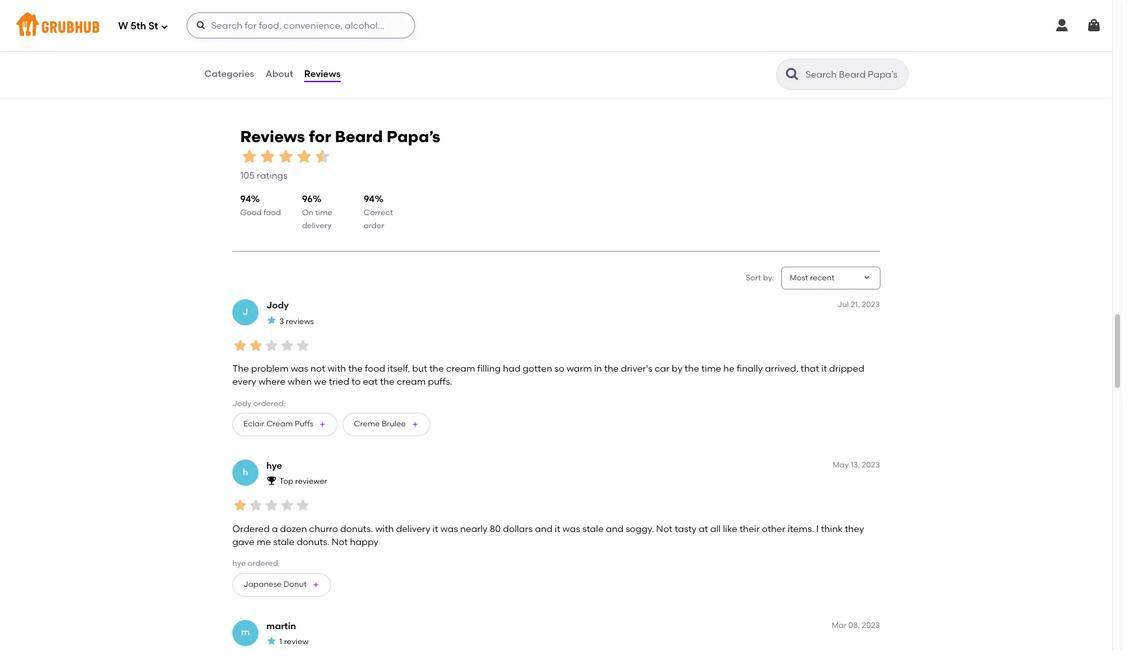 Task type: locate. For each thing, give the bounding box(es) containing it.
105 ratings
[[240, 170, 288, 182]]

2 horizontal spatial it
[[821, 364, 827, 375]]

ordered: down where
[[253, 399, 285, 408]]

1 2023 from the top
[[862, 300, 880, 309]]

reviews up 105 ratings
[[240, 127, 305, 146]]

filling
[[477, 364, 501, 375]]

review
[[284, 638, 309, 647]]

stale left soggy.
[[582, 524, 604, 535]]

reviews button
[[304, 51, 341, 98]]

food up eat
[[365, 364, 385, 375]]

min
[[245, 16, 260, 25]]

0 horizontal spatial and
[[535, 524, 552, 535]]

0.95
[[223, 27, 238, 36]]

plus icon image
[[319, 421, 326, 429], [411, 421, 419, 429], [312, 581, 320, 589]]

2023 right 21, in the right top of the page
[[862, 300, 880, 309]]

1 horizontal spatial jody
[[266, 300, 289, 311]]

94 up correct
[[364, 194, 375, 205]]

1 review
[[279, 638, 309, 647]]

1 horizontal spatial time
[[701, 364, 721, 375]]

reviews for beard papa's
[[240, 127, 440, 146]]

creme
[[354, 420, 380, 429]]

svg image
[[1054, 18, 1070, 33], [161, 23, 169, 30]]

1 horizontal spatial svg image
[[1086, 18, 1102, 33]]

soggy.
[[626, 524, 654, 535]]

not
[[311, 364, 325, 375]]

jul
[[837, 300, 849, 309]]

was inside the problem was not with the food itself, but the cream filling had gotten so warm in the driver's car by the time he finally arrived, that it dripped every where when we tried to eat the cream puffs.
[[291, 364, 308, 375]]

in
[[594, 364, 602, 375]]

donuts.
[[340, 524, 373, 535], [297, 537, 329, 548]]

1 horizontal spatial food
[[365, 364, 385, 375]]

0 horizontal spatial svg image
[[161, 23, 169, 30]]

2 horizontal spatial was
[[563, 524, 580, 535]]

reviews inside button
[[304, 68, 341, 80]]

105
[[240, 170, 255, 182]]

all
[[710, 524, 721, 535]]

gotten
[[523, 364, 552, 375]]

1 vertical spatial cream
[[397, 377, 426, 388]]

food
[[263, 208, 281, 217], [365, 364, 385, 375]]

categories button
[[204, 51, 255, 98]]

hye for hye ordered:
[[232, 560, 246, 569]]

stale down a
[[273, 537, 294, 548]]

tried
[[329, 377, 349, 388]]

0 horizontal spatial time
[[315, 208, 332, 217]]

the right by
[[685, 364, 699, 375]]

it inside the problem was not with the food itself, but the cream filling had gotten so warm in the driver's car by the time he finally arrived, that it dripped every where when we tried to eat the cream puffs.
[[821, 364, 827, 375]]

0 vertical spatial stale
[[582, 524, 604, 535]]

0 vertical spatial time
[[315, 208, 332, 217]]

1 vertical spatial 2023
[[862, 461, 880, 470]]

0 horizontal spatial not
[[332, 537, 348, 548]]

1 horizontal spatial and
[[606, 524, 623, 535]]

time right on
[[315, 208, 332, 217]]

reviews
[[304, 68, 341, 80], [240, 127, 305, 146]]

1 vertical spatial time
[[701, 364, 721, 375]]

0 horizontal spatial jody
[[232, 399, 251, 408]]

star icon image
[[371, 15, 381, 25], [381, 15, 392, 25], [392, 15, 402, 25], [402, 15, 413, 25], [413, 15, 423, 25], [413, 15, 423, 25], [240, 147, 258, 166], [258, 147, 277, 166], [277, 147, 295, 166], [295, 147, 313, 166], [313, 147, 332, 166], [313, 147, 332, 166], [266, 315, 277, 326], [232, 338, 248, 354], [248, 338, 264, 354], [264, 338, 279, 354], [279, 338, 295, 354], [295, 338, 311, 354], [232, 498, 248, 514], [248, 498, 264, 514], [264, 498, 279, 514], [279, 498, 295, 514], [295, 498, 311, 514], [266, 636, 277, 647]]

1 horizontal spatial cream
[[446, 364, 475, 375]]

plus icon image inside japanese donut button
[[312, 581, 320, 589]]

1 horizontal spatial not
[[656, 524, 672, 535]]

0 vertical spatial food
[[263, 208, 281, 217]]

time inside 96 on time delivery
[[315, 208, 332, 217]]

may 13, 2023
[[833, 461, 880, 470]]

hye up trophy icon
[[266, 461, 282, 472]]

1 94 from the left
[[240, 194, 251, 205]]

japanese
[[243, 580, 282, 589]]

1 vertical spatial hye
[[232, 560, 246, 569]]

1 horizontal spatial 94
[[364, 194, 375, 205]]

reviews right about
[[304, 68, 341, 80]]

80
[[490, 524, 501, 535]]

delivery down on
[[302, 221, 331, 231]]

mi
[[241, 27, 250, 36]]

about button
[[265, 51, 294, 98]]

donuts. down churro
[[297, 537, 329, 548]]

reviewer
[[295, 477, 327, 487]]

finally
[[737, 364, 763, 375]]

delivery left nearly
[[396, 524, 430, 535]]

and
[[535, 524, 552, 535], [606, 524, 623, 535]]

94 inside 94 good food
[[240, 194, 251, 205]]

0 vertical spatial delivery
[[302, 221, 331, 231]]

creme brulee
[[354, 420, 406, 429]]

correct
[[364, 208, 393, 217]]

like
[[723, 524, 737, 535]]

donut
[[284, 580, 307, 589]]

hye
[[266, 461, 282, 472], [232, 560, 246, 569]]

brulee
[[382, 420, 406, 429]]

was right dollars
[[563, 524, 580, 535]]

0 vertical spatial with
[[327, 364, 346, 375]]

0 horizontal spatial hye
[[232, 560, 246, 569]]

Search Beard Papa's search field
[[804, 69, 904, 81]]

1 vertical spatial food
[[365, 364, 385, 375]]

the
[[348, 364, 363, 375], [429, 364, 444, 375], [604, 364, 619, 375], [685, 364, 699, 375], [380, 377, 394, 388]]

and left soggy.
[[606, 524, 623, 535]]

0 vertical spatial 2023
[[862, 300, 880, 309]]

food right good
[[263, 208, 281, 217]]

1 vertical spatial reviews
[[240, 127, 305, 146]]

1 horizontal spatial delivery
[[396, 524, 430, 535]]

3 reviews
[[279, 317, 314, 326]]

to
[[352, 377, 361, 388]]

0 horizontal spatial ratings
[[257, 170, 288, 182]]

cream
[[446, 364, 475, 375], [397, 377, 426, 388]]

it
[[821, 364, 827, 375], [432, 524, 438, 535], [555, 524, 560, 535]]

the right in
[[604, 364, 619, 375]]

delivery inside 96 on time delivery
[[302, 221, 331, 231]]

2023 right 08,
[[862, 621, 880, 630]]

2 94 from the left
[[364, 194, 375, 205]]

0 vertical spatial ordered:
[[253, 399, 285, 408]]

0 horizontal spatial delivery
[[302, 221, 331, 231]]

ratings right 105
[[257, 170, 288, 182]]

1 horizontal spatial ratings
[[392, 30, 423, 41]]

1 vertical spatial stale
[[273, 537, 294, 548]]

donuts. up the happy
[[340, 524, 373, 535]]

the up to
[[348, 364, 363, 375]]

0 horizontal spatial 94
[[240, 194, 251, 205]]

plus icon image right the donut
[[312, 581, 320, 589]]

items.
[[788, 524, 814, 535]]

ordered: up "japanese"
[[248, 560, 280, 569]]

cream up puffs.
[[446, 364, 475, 375]]

reviews for reviews for beard papa's
[[240, 127, 305, 146]]

94 up good
[[240, 194, 251, 205]]

reviews
[[286, 317, 314, 326]]

1 vertical spatial with
[[375, 524, 394, 535]]

0 horizontal spatial donuts.
[[297, 537, 329, 548]]

94 correct order
[[364, 194, 393, 231]]

jul 21, 2023
[[837, 300, 880, 309]]

time
[[315, 208, 332, 217], [701, 364, 721, 375]]

2 2023 from the top
[[862, 461, 880, 470]]

jody up the 3 in the left of the page
[[266, 300, 289, 311]]

jody
[[266, 300, 289, 311], [232, 399, 251, 408]]

0 horizontal spatial was
[[291, 364, 308, 375]]

with up the happy
[[375, 524, 394, 535]]

at
[[699, 524, 708, 535]]

eat
[[363, 377, 378, 388]]

where
[[258, 377, 286, 388]]

ratings right '514'
[[392, 30, 423, 41]]

0 horizontal spatial it
[[432, 524, 438, 535]]

hye ordered:
[[232, 560, 280, 569]]

0 vertical spatial jody
[[266, 300, 289, 311]]

time left he
[[701, 364, 721, 375]]

94
[[240, 194, 251, 205], [364, 194, 375, 205]]

0 horizontal spatial with
[[327, 364, 346, 375]]

and right dollars
[[535, 524, 552, 535]]

main navigation navigation
[[0, 0, 1112, 51]]

2023 for ordered a dozen churro donuts. with delivery it was nearly 80 dollars and it was stale and soggy. not tasty at all like their other items. i think they gave me stale donuts. not happy
[[862, 461, 880, 470]]

13,
[[851, 461, 860, 470]]

2 vertical spatial 2023
[[862, 621, 880, 630]]

1 vertical spatial not
[[332, 537, 348, 548]]

it right that
[[821, 364, 827, 375]]

1 vertical spatial delivery
[[396, 524, 430, 535]]

1 vertical spatial jody
[[232, 399, 251, 408]]

0 vertical spatial not
[[656, 524, 672, 535]]

it right dollars
[[555, 524, 560, 535]]

was up when
[[291, 364, 308, 375]]

plus icon image right puffs
[[319, 421, 326, 429]]

with
[[327, 364, 346, 375], [375, 524, 394, 535]]

with up 'tried'
[[327, 364, 346, 375]]

eclair cream puffs button
[[232, 413, 338, 437]]

1 horizontal spatial hye
[[266, 461, 282, 472]]

plus icon image inside creme brulee button
[[411, 421, 419, 429]]

plus icon image right brulee
[[411, 421, 419, 429]]

svg image
[[1086, 18, 1102, 33], [196, 20, 207, 31]]

stale
[[582, 524, 604, 535], [273, 537, 294, 548]]

0 vertical spatial ratings
[[392, 30, 423, 41]]

nearly
[[460, 524, 488, 535]]

2023 right 13,
[[862, 461, 880, 470]]

jody down every
[[232, 399, 251, 408]]

not down churro
[[332, 537, 348, 548]]

1 horizontal spatial stale
[[582, 524, 604, 535]]

hye down gave
[[232, 560, 246, 569]]

0 vertical spatial reviews
[[304, 68, 341, 80]]

0 vertical spatial donuts.
[[340, 524, 373, 535]]

think
[[821, 524, 843, 535]]

cream down but
[[397, 377, 426, 388]]

not
[[656, 524, 672, 535], [332, 537, 348, 548]]

eclair cream puffs
[[243, 420, 313, 429]]

not left tasty
[[656, 524, 672, 535]]

0 vertical spatial hye
[[266, 461, 282, 472]]

1 vertical spatial ordered:
[[248, 560, 280, 569]]

most
[[790, 273, 808, 282]]

me
[[257, 537, 271, 548]]

a
[[272, 524, 278, 535]]

hye for hye
[[266, 461, 282, 472]]

plus icon image for japanese donut
[[312, 581, 320, 589]]

1 vertical spatial ratings
[[257, 170, 288, 182]]

ordered:
[[253, 399, 285, 408], [248, 560, 280, 569]]

3 2023 from the top
[[862, 621, 880, 630]]

1 vertical spatial donuts.
[[297, 537, 329, 548]]

the problem was not with the food itself, but the cream filling had gotten so warm in the driver's car by the time he finally arrived, that it dripped every where when we tried to eat the cream puffs.
[[232, 364, 864, 388]]

warm
[[567, 364, 592, 375]]

was left nearly
[[440, 524, 458, 535]]

1 horizontal spatial with
[[375, 524, 394, 535]]

reviews for reviews
[[304, 68, 341, 80]]

every
[[232, 377, 256, 388]]

other
[[762, 524, 785, 535]]

it left nearly
[[432, 524, 438, 535]]

0 horizontal spatial food
[[263, 208, 281, 217]]

94 inside the 94 correct order
[[364, 194, 375, 205]]

94 for 94 correct order
[[364, 194, 375, 205]]

plus icon image inside eclair cream puffs button
[[319, 421, 326, 429]]

0 horizontal spatial cream
[[397, 377, 426, 388]]



Task type: describe. For each thing, give the bounding box(es) containing it.
beard
[[335, 127, 383, 146]]

food inside the problem was not with the food itself, but the cream filling had gotten so warm in the driver's car by the time he finally arrived, that it dripped every where when we tried to eat the cream puffs.
[[365, 364, 385, 375]]

Search for food, convenience, alcohol... search field
[[187, 12, 415, 39]]

trophy icon image
[[266, 476, 277, 486]]

5th
[[130, 20, 146, 32]]

delivery inside ordered a dozen churro donuts. with delivery it was nearly 80 dollars and it was stale and soggy. not tasty at all like their other items. i think they gave me stale donuts. not happy
[[396, 524, 430, 535]]

order
[[364, 221, 384, 231]]

i
[[816, 524, 819, 535]]

2023 for the problem was not with the food itself, but the cream filling had gotten so warm in the driver's car by the time he finally arrived, that it dripped every where when we tried to eat the cream puffs.
[[862, 300, 880, 309]]

top reviewer
[[279, 477, 327, 487]]

food inside 94 good food
[[263, 208, 281, 217]]

jody for jody
[[266, 300, 289, 311]]

dripped
[[829, 364, 864, 375]]

on
[[302, 208, 313, 217]]

ordered
[[232, 524, 270, 535]]

puffs.
[[428, 377, 452, 388]]

1 horizontal spatial donuts.
[[340, 524, 373, 535]]

dozen
[[280, 524, 307, 535]]

time inside the problem was not with the food itself, but the cream filling had gotten so warm in the driver's car by the time he finally arrived, that it dripped every where when we tried to eat the cream puffs.
[[701, 364, 721, 375]]

3
[[279, 317, 284, 326]]

tasty
[[675, 524, 696, 535]]

he
[[723, 364, 735, 375]]

ratings for 105 ratings
[[257, 170, 288, 182]]

their
[[740, 524, 760, 535]]

the up puffs.
[[429, 364, 444, 375]]

most recent
[[790, 273, 835, 282]]

sort
[[746, 273, 761, 282]]

problem
[[251, 364, 289, 375]]

mar
[[832, 621, 847, 630]]

they
[[845, 524, 864, 535]]

when
[[288, 377, 312, 388]]

96 on time delivery
[[302, 194, 332, 231]]

recent
[[810, 273, 835, 282]]

08,
[[848, 621, 860, 630]]

94 for 94 good food
[[240, 194, 251, 205]]

search icon image
[[785, 67, 800, 82]]

we
[[314, 377, 327, 388]]

2 and from the left
[[606, 524, 623, 535]]

514
[[376, 30, 390, 41]]

eclair
[[243, 420, 265, 429]]

top
[[279, 477, 293, 487]]

h
[[243, 467, 248, 478]]

st
[[148, 20, 158, 32]]

gave
[[232, 537, 254, 548]]

categories
[[204, 68, 254, 80]]

happy
[[350, 537, 378, 548]]

1
[[279, 638, 282, 647]]

about
[[265, 68, 293, 80]]

1 and from the left
[[535, 524, 552, 535]]

for
[[309, 127, 331, 146]]

the right eat
[[380, 377, 394, 388]]

that
[[801, 364, 819, 375]]

ordered: for me
[[248, 560, 280, 569]]

1 horizontal spatial it
[[555, 524, 560, 535]]

with inside the problem was not with the food itself, but the cream filling had gotten so warm in the driver's car by the time he finally arrived, that it dripped every where when we tried to eat the cream puffs.
[[327, 364, 346, 375]]

the
[[232, 364, 249, 375]]

514 ratings
[[376, 30, 423, 41]]

w 5th st
[[118, 20, 158, 32]]

15–25
[[223, 16, 244, 25]]

papa's
[[387, 127, 440, 146]]

j
[[243, 307, 248, 318]]

cream
[[266, 420, 293, 429]]

had
[[503, 364, 520, 375]]

with inside ordered a dozen churro donuts. with delivery it was nearly 80 dollars and it was stale and soggy. not tasty at all like their other items. i think they gave me stale donuts. not happy
[[375, 524, 394, 535]]

so
[[554, 364, 564, 375]]

plus icon image for creme brulee
[[411, 421, 419, 429]]

96
[[302, 194, 313, 205]]

m
[[241, 628, 250, 639]]

94 good food
[[240, 194, 281, 217]]

ratings for 514 ratings
[[392, 30, 423, 41]]

jody ordered:
[[232, 399, 285, 408]]

Sort by: field
[[790, 273, 835, 284]]

martin
[[266, 621, 296, 632]]

creme brulee button
[[343, 413, 430, 437]]

plus icon image for eclair cream puffs
[[319, 421, 326, 429]]

15–25 min 0.95 mi
[[223, 16, 260, 36]]

mar 08, 2023
[[832, 621, 880, 630]]

but
[[412, 364, 427, 375]]

sort by:
[[746, 273, 774, 282]]

arrived,
[[765, 364, 798, 375]]

1 horizontal spatial svg image
[[1054, 18, 1070, 33]]

ordered: for where
[[253, 399, 285, 408]]

dollars
[[503, 524, 533, 535]]

jody for jody ordered:
[[232, 399, 251, 408]]

japanese donut
[[243, 580, 307, 589]]

by
[[672, 364, 682, 375]]

caret down icon image
[[862, 273, 872, 283]]

w
[[118, 20, 128, 32]]

1 horizontal spatial was
[[440, 524, 458, 535]]

ordered a dozen churro donuts. with delivery it was nearly 80 dollars and it was stale and soggy. not tasty at all like their other items. i think they gave me stale donuts. not happy
[[232, 524, 864, 548]]

itself,
[[387, 364, 410, 375]]

0 horizontal spatial svg image
[[196, 20, 207, 31]]

good
[[240, 208, 262, 217]]

may
[[833, 461, 849, 470]]

0 vertical spatial cream
[[446, 364, 475, 375]]

0 horizontal spatial stale
[[273, 537, 294, 548]]

by:
[[763, 273, 774, 282]]



Task type: vqa. For each thing, say whether or not it's contained in the screenshot.
the top food
yes



